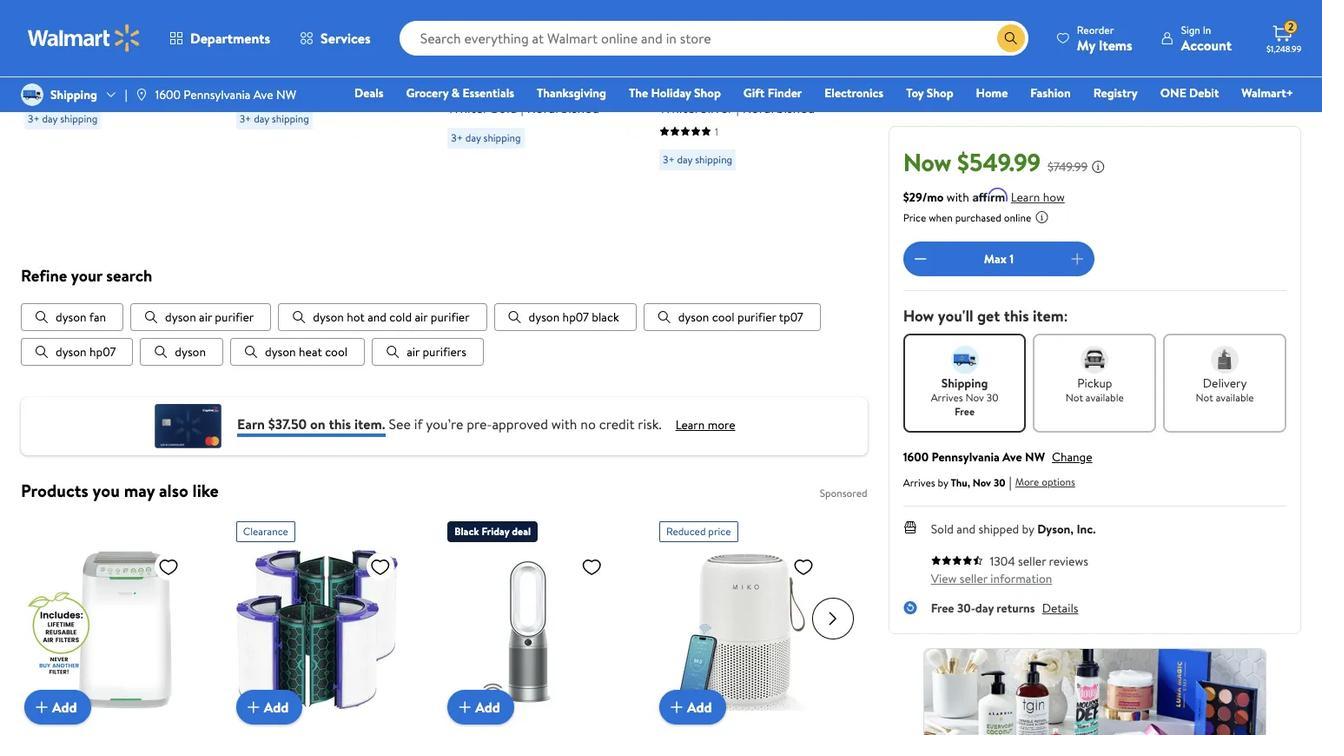 Task type: describe. For each thing, give the bounding box(es) containing it.
services
[[321, 29, 371, 48]]

1 horizontal spatial with
[[947, 189, 970, 206]]

dyson hot and cold air purifier list item
[[278, 303, 487, 331]]

seller for view
[[960, 570, 988, 587]]

fashion
[[1031, 84, 1071, 102]]

dyson cool purifier tp07 list item
[[644, 303, 821, 331]]

add to cart image
[[667, 697, 687, 718]]

Search search field
[[399, 21, 1029, 56]]

cool inside button
[[712, 308, 735, 326]]

hot
[[347, 308, 365, 326]]

add button for black friday deal
[[448, 690, 514, 725]]

refine
[[21, 264, 67, 287]]

air inside 'list item'
[[199, 308, 212, 326]]

product group containing $449.99
[[24, 0, 198, 177]]

electronics
[[825, 84, 884, 102]]

1600 pennsylvania ave nw
[[155, 86, 296, 103]]

cold
[[390, 308, 412, 326]]

capital one  earn $37.50 on this item. see if you're pre-approved with no credit risk. learn more element
[[676, 417, 736, 435]]

white/silver
[[660, 98, 733, 117]]

refurbished inside $549.99 dyson purifier cool formaldehyde tp09 | white/gold | refurbished
[[527, 98, 600, 117]]

pickup
[[1078, 375, 1113, 392]]

1600 for 1600 pennsylvania ave nw
[[155, 86, 181, 103]]

dyson heat cool button
[[230, 338, 365, 366]]

free 30-day returns details
[[931, 600, 1079, 617]]

purifier inside $549.99 dyson purifier cool formaldehyde tp09 | white/gold | refurbished
[[489, 60, 534, 79]]

heater
[[731, 79, 773, 98]]

intent image for shipping image
[[951, 346, 979, 374]]

$699.99
[[236, 33, 289, 55]]

options
[[1042, 475, 1076, 489]]

3+ day shipping for $549.99
[[451, 130, 521, 145]]

nw for 1600 pennsylvania ave nw
[[276, 86, 296, 103]]

product group containing now $399.99
[[660, 0, 833, 177]]

one debit
[[1161, 84, 1220, 102]]

dyson fan button
[[21, 303, 123, 331]]

not for pickup
[[1066, 390, 1084, 405]]

| left new
[[357, 79, 359, 98]]

day for $449.99
[[42, 111, 58, 126]]

$549.99 dyson purifier cool formaldehyde tp09 | white/gold | refurbished
[[448, 33, 600, 117]]

1304 seller reviews
[[990, 553, 1089, 570]]

hp10
[[57, 79, 89, 98]]

dyson for dyson hp07
[[56, 343, 87, 361]]

sign in to add to favorites list, nuwave oxypure zero smart air purifier image
[[158, 556, 179, 578]]

$399.99
[[694, 33, 747, 55]]

home link
[[969, 83, 1016, 103]]

essentials
[[463, 84, 514, 102]]

cool
[[537, 60, 566, 79]]

now for now $549.99
[[903, 145, 952, 179]]

dyson for $699.99
[[236, 60, 274, 79]]

1 vertical spatial 1
[[1010, 250, 1014, 268]]

reduced price
[[667, 524, 731, 539]]

not for delivery
[[1196, 390, 1214, 405]]

you're
[[426, 415, 464, 434]]

white/gold
[[448, 98, 518, 117]]

| left tp09
[[521, 98, 524, 117]]

dyson for dyson fan
[[56, 308, 87, 326]]

| right tp09
[[572, 79, 574, 98]]

if
[[414, 415, 423, 434]]

purifier for $699.99
[[277, 60, 322, 79]]

30 inside arrives by thu, nov 30 | more options
[[994, 475, 1006, 490]]

$549.99 inside $549.99 dyson purifier cool formaldehyde tp09 | white/gold | refurbished
[[448, 33, 501, 55]]

dyson fan
[[56, 308, 106, 326]]

clearance
[[243, 524, 288, 539]]

miko air purifier h13 true hepa for large room 1,200 sqft image
[[660, 549, 821, 711]]

Walmart Site-Wide search field
[[399, 21, 1029, 56]]

purifier for dyson air purifier
[[215, 308, 254, 326]]

now $549.99
[[903, 145, 1041, 179]]

dyson air purifier button
[[130, 303, 271, 331]]

humidify
[[326, 60, 381, 79]]

day down white/silver
[[677, 152, 693, 166]]

hp04
[[701, 60, 737, 79]]

dyson for dyson hot and cold air purifier
[[313, 308, 344, 326]]

reorder my items
[[1077, 22, 1133, 54]]

electronics link
[[817, 83, 892, 103]]

$37.50
[[268, 415, 307, 434]]

shipping for $449.99
[[60, 111, 98, 126]]

ph03
[[274, 79, 308, 98]]

dyson heat cool list item
[[230, 338, 365, 366]]

refurbished inside now $399.99 dyson hp04 pure hot cool™ air purifier, heater & fan | white/silver | refurbished
[[743, 98, 815, 117]]

2
[[1289, 19, 1294, 34]]

purifier for dyson cool purifier tp07
[[738, 308, 777, 326]]

details button
[[1043, 600, 1079, 617]]

pre-
[[467, 415, 492, 434]]

delivery not available
[[1196, 375, 1255, 405]]

1 shop from the left
[[694, 84, 721, 102]]

sign
[[1182, 22, 1201, 37]]

products
[[21, 479, 88, 502]]

deals
[[355, 84, 384, 102]]

change button
[[1052, 448, 1093, 466]]

1600 for 1600 pennsylvania ave nw change
[[903, 448, 929, 466]]

cool™ for $699.99
[[236, 79, 270, 98]]

decrease quantity dyson hp07 purifier hot + cool™ fan  | black/nickel | new, current quantity 1 image
[[910, 249, 931, 269]]

items
[[1099, 35, 1133, 54]]

1 add to cart image from the left
[[31, 697, 52, 718]]

free inside shipping arrives nov 30 free
[[955, 404, 975, 419]]

0 vertical spatial 1
[[715, 124, 719, 139]]

deals link
[[347, 83, 392, 103]]

dyson for dyson air purifier
[[165, 308, 196, 326]]

30 inside shipping arrives nov 30 free
[[987, 390, 999, 405]]

more
[[708, 417, 736, 434]]

formaldehyde
[[448, 79, 534, 98]]

information
[[991, 570, 1053, 587]]

dyson for $449.99
[[24, 60, 62, 79]]

intent image for pickup image
[[1081, 346, 1109, 374]]

you
[[93, 479, 120, 502]]

how
[[1043, 189, 1065, 206]]

dyson cool purifier tp07 button
[[644, 303, 821, 331]]

gift
[[744, 84, 765, 102]]

dyson list item
[[140, 338, 223, 366]]

add to cart image for clearance
[[243, 697, 264, 718]]

grocery
[[406, 84, 449, 102]]

add button for reduced price
[[660, 690, 726, 725]]

dyson hp07 button
[[21, 338, 133, 366]]

departments
[[190, 29, 270, 48]]

heat
[[299, 343, 322, 361]]

view seller information link
[[931, 570, 1053, 587]]

30-
[[958, 600, 976, 617]]

home
[[976, 84, 1008, 102]]

nw for 1600 pennsylvania ave nw change
[[1025, 448, 1045, 466]]

| right hp10
[[125, 86, 127, 103]]

air purifiers button
[[372, 338, 484, 366]]

0 horizontal spatial free
[[931, 600, 955, 617]]

dyson hot and cold air purifier button
[[278, 303, 487, 331]]

hp07 for dyson hp07
[[90, 343, 116, 361]]

approved
[[492, 415, 548, 434]]

 image for 1600 pennsylvania ave nw
[[134, 88, 148, 102]]

now $399.99 dyson hp04 pure hot cool™ air purifier, heater & fan | white/silver | refurbished
[[660, 33, 832, 117]]

1 vertical spatial $549.99
[[958, 145, 1041, 179]]

dyson button
[[140, 338, 223, 366]]

get
[[978, 305, 1001, 327]]

white
[[318, 79, 353, 98]]

ave for 1600 pennsylvania ave nw
[[253, 86, 273, 103]]

sign in to add to favorites list, dyson hp07 purifier hot + cool™ fan | white/silver | new image
[[582, 556, 603, 578]]

price when purchased online
[[903, 210, 1032, 225]]

products you may also like
[[21, 479, 219, 502]]

| right fan
[[814, 79, 817, 98]]

freshlab 2 pack hp04 hepa filter replacement for dyson tp04 dp04 dp05 tp05 air purifier fan filter, 360 combi glass hepa carbon filter, #969048-01, 968707-04, 968708-04 image
[[236, 549, 398, 711]]

walmart image
[[28, 24, 141, 52]]

cool™ for $449.99
[[140, 60, 175, 79]]

affirm image
[[973, 188, 1008, 202]]

cool inside button
[[325, 343, 348, 361]]

gen1
[[24, 79, 54, 98]]

dyson hp07 black list item
[[494, 303, 637, 331]]

also
[[159, 479, 188, 502]]

1304
[[990, 553, 1016, 570]]

view
[[931, 570, 957, 587]]

dyson for dyson cool purifier tp07
[[678, 308, 709, 326]]

the
[[629, 84, 648, 102]]

air purifiers
[[407, 343, 467, 361]]



Task type: vqa. For each thing, say whether or not it's contained in the screenshot.
Add associated with Reduced price
yes



Task type: locate. For each thing, give the bounding box(es) containing it.
purifier down $899.99
[[277, 60, 322, 79]]

intent image for delivery image
[[1212, 346, 1239, 374]]

day down gen1
[[42, 111, 58, 126]]

product group containing $699.99
[[236, 0, 410, 177]]

3 add from the left
[[476, 698, 500, 717]]

learn
[[1011, 189, 1041, 206], [676, 417, 705, 434]]

1 vertical spatial now
[[903, 145, 952, 179]]

1 horizontal spatial pennsylvania
[[932, 448, 1000, 466]]

sign in to add to favorites list, freshlab 2 pack hp04 hepa filter replacement for dyson tp04 dp04 dp05 tp05 air purifier fan filter, 360 combi glass hepa carbon filter, #969048-01, 968707-04, 968708-04 image
[[370, 556, 391, 578]]

dyson
[[24, 60, 62, 79], [236, 60, 274, 79], [448, 60, 486, 79], [660, 60, 698, 79]]

0 vertical spatial shipping
[[50, 86, 97, 103]]

dyson hp07 purifier hot + cool™ fan | white/silver | new image
[[448, 549, 609, 711]]

not down intent image for pickup
[[1066, 390, 1084, 405]]

0 horizontal spatial seller
[[960, 570, 988, 587]]

0 vertical spatial this
[[1004, 305, 1029, 327]]

new
[[363, 79, 390, 98]]

dyson for dyson heat cool
[[265, 343, 296, 361]]

2 available from the left
[[1216, 390, 1255, 405]]

1 horizontal spatial seller
[[1019, 553, 1047, 570]]

3 dyson from the left
[[448, 60, 486, 79]]

1600 up arrives by thu, nov 30 | more options
[[903, 448, 929, 466]]

sign in to add to favorites list, miko air purifier h13 true hepa for large room 1,200 sqft image
[[793, 556, 814, 578]]

nov inside shipping arrives nov 30 free
[[966, 390, 984, 405]]

3+ day shipping down ph03
[[240, 111, 309, 126]]

now inside now $399.99 dyson hp04 pure hot cool™ air purifier, heater & fan | white/silver | refurbished
[[660, 33, 691, 55]]

1 vertical spatial ave
[[1003, 448, 1023, 466]]

3+ down white/silver
[[663, 152, 675, 166]]

3+ day shipping down 'white/gold'
[[451, 130, 521, 145]]

increase quantity dyson hp07 purifier hot + cool™ fan  | black/nickel | new, current quantity 1 image
[[1067, 249, 1088, 269]]

dyson air purifier list item
[[130, 303, 271, 331]]

earn $37.50 on this item. see if you're pre-approved with no credit risk.
[[237, 415, 662, 434]]

3 purifier from the left
[[738, 308, 777, 326]]

dyson inside dyson button
[[175, 343, 206, 361]]

dyson
[[56, 308, 87, 326], [165, 308, 196, 326], [313, 308, 344, 326], [529, 308, 560, 326], [678, 308, 709, 326], [56, 343, 87, 361], [175, 343, 206, 361], [265, 343, 296, 361]]

0 horizontal spatial 1
[[715, 124, 719, 139]]

day down 'white/gold'
[[466, 130, 481, 145]]

0 horizontal spatial now
[[660, 33, 691, 55]]

1 vertical spatial free
[[931, 600, 955, 617]]

shipping
[[50, 86, 97, 103], [942, 375, 988, 392]]

hp07 for dyson hp07 black
[[563, 308, 589, 326]]

add button for clearance
[[236, 690, 303, 725]]

grocery & essentials
[[406, 84, 514, 102]]

0 vertical spatial learn
[[1011, 189, 1041, 206]]

nw
[[276, 86, 296, 103], [1025, 448, 1045, 466]]

purifier inside $449.99 $599.99 dyson purifier hot cool™ gen1 hp10
[[66, 60, 110, 79]]

dyson inside dyson heat cool button
[[265, 343, 296, 361]]

0 horizontal spatial 1600
[[155, 86, 181, 103]]

0 vertical spatial and
[[368, 308, 387, 326]]

2 hot from the left
[[771, 60, 794, 79]]

1 horizontal spatial refurbished
[[743, 98, 815, 117]]

shop inside 'link'
[[927, 84, 954, 102]]

cool right heat
[[325, 343, 348, 361]]

0 horizontal spatial with
[[552, 415, 577, 434]]

1600 down departments dropdown button
[[155, 86, 181, 103]]

dyson inside $549.99 dyson purifier cool formaldehyde tp09 | white/gold | refurbished
[[448, 60, 486, 79]]

1 purifier from the left
[[66, 60, 110, 79]]

$449.99 $599.99 dyson purifier hot cool™ gen1 hp10
[[24, 33, 175, 98]]

pure
[[740, 60, 768, 79]]

pennsylvania for 1600 pennsylvania ave nw
[[184, 86, 251, 103]]

1 horizontal spatial cool
[[712, 308, 735, 326]]

dyson inside $449.99 $599.99 dyson purifier hot cool™ gen1 hp10
[[24, 60, 62, 79]]

list containing dyson fan
[[21, 303, 868, 366]]

debit
[[1190, 84, 1220, 102]]

holiday
[[651, 84, 692, 102]]

shop right "toy"
[[927, 84, 954, 102]]

dyson up grocery & essentials
[[448, 60, 486, 79]]

 image right hp10
[[134, 88, 148, 102]]

cool™ up 'finder'
[[798, 60, 832, 79]]

this for get
[[1004, 305, 1029, 327]]

1 horizontal spatial available
[[1216, 390, 1255, 405]]

account
[[1182, 35, 1232, 54]]

dyson inside dyson air purifier button
[[165, 308, 196, 326]]

purifier left tp07
[[738, 308, 777, 326]]

0 horizontal spatial purifier
[[215, 308, 254, 326]]

cool™ down departments dropdown button
[[140, 60, 175, 79]]

0 vertical spatial nw
[[276, 86, 296, 103]]

air left purifiers
[[407, 343, 420, 361]]

price
[[709, 524, 731, 539]]

add to cart image for black friday deal
[[455, 697, 476, 718]]

1 horizontal spatial learn
[[1011, 189, 1041, 206]]

pennsylvania down departments dropdown button
[[184, 86, 251, 103]]

0 horizontal spatial learn
[[676, 417, 705, 434]]

1 horizontal spatial ave
[[1003, 448, 1023, 466]]

3 purifier from the left
[[489, 60, 534, 79]]

1 vertical spatial and
[[957, 521, 976, 538]]

1 vertical spatial pennsylvania
[[932, 448, 1000, 466]]

dyson inside now $399.99 dyson hp04 pure hot cool™ air purifier, heater & fan | white/silver | refurbished
[[660, 60, 698, 79]]

1 vertical spatial learn
[[676, 417, 705, 434]]

1 vertical spatial 1600
[[903, 448, 929, 466]]

0 vertical spatial 30
[[987, 390, 999, 405]]

dyson fan list item
[[21, 303, 123, 331]]

refine your search
[[21, 264, 152, 287]]

2 purifier from the left
[[431, 308, 470, 326]]

2 refurbished from the left
[[743, 98, 815, 117]]

item:
[[1033, 305, 1069, 327]]

dyson inside dyson fan button
[[56, 308, 87, 326]]

hot inside now $399.99 dyson hp04 pure hot cool™ air purifier, heater & fan | white/silver | refurbished
[[771, 60, 794, 79]]

arrives inside arrives by thu, nov 30 | more options
[[903, 475, 936, 490]]

reduced
[[667, 524, 706, 539]]

purifier down the walmart image
[[66, 60, 110, 79]]

0 horizontal spatial  image
[[21, 83, 43, 106]]

tp07
[[779, 308, 804, 326]]

3+ day shipping for $449.99
[[28, 111, 98, 126]]

0 vertical spatial free
[[955, 404, 975, 419]]

shipping down white/silver
[[695, 152, 733, 166]]

dyson up the holiday shop
[[660, 60, 698, 79]]

shipping for $549.99
[[484, 130, 521, 145]]

and right sold
[[957, 521, 976, 538]]

the holiday shop
[[629, 84, 721, 102]]

purifier up purifiers
[[431, 308, 470, 326]]

1 down white/silver
[[715, 124, 719, 139]]

3 add button from the left
[[448, 690, 514, 725]]

2 dyson from the left
[[236, 60, 274, 79]]

 image
[[21, 83, 43, 106], [134, 88, 148, 102]]

legal information image
[[1035, 210, 1049, 224]]

dyson hp07 list item
[[21, 338, 133, 366]]

finder
[[768, 84, 802, 102]]

2 shop from the left
[[927, 84, 954, 102]]

1 dyson from the left
[[24, 60, 62, 79]]

0 horizontal spatial &
[[452, 84, 460, 102]]

and inside 'button'
[[368, 308, 387, 326]]

& inside now $399.99 dyson hp04 pure hot cool™ air purifier, heater & fan | white/silver | refurbished
[[777, 79, 786, 98]]

black
[[592, 308, 619, 326]]

list
[[21, 303, 868, 366]]

nw up more at the bottom right of page
[[1025, 448, 1045, 466]]

3+ for $449.99
[[28, 111, 40, 126]]

nov inside arrives by thu, nov 30 | more options
[[973, 475, 992, 490]]

day down 1600 pennsylvania ave nw
[[254, 111, 269, 126]]

1 add button from the left
[[24, 690, 91, 725]]

2 add from the left
[[264, 698, 289, 717]]

learn inside button
[[1011, 189, 1041, 206]]

2 add button from the left
[[236, 690, 303, 725]]

with left no
[[552, 415, 577, 434]]

1 horizontal spatial by
[[1022, 521, 1035, 538]]

nw left white
[[276, 86, 296, 103]]

capitalone image
[[153, 404, 223, 448]]

0 horizontal spatial nw
[[276, 86, 296, 103]]

refurbished
[[527, 98, 600, 117], [743, 98, 815, 117]]

cool left tp07
[[712, 308, 735, 326]]

3+ day shipping for $699.99
[[240, 111, 309, 126]]

2 horizontal spatial cool™
[[798, 60, 832, 79]]

seller
[[1019, 553, 1047, 570], [960, 570, 988, 587]]

0 horizontal spatial purifier
[[66, 60, 110, 79]]

ave for 1600 pennsylvania ave nw change
[[1003, 448, 1023, 466]]

seller for 1304
[[1019, 553, 1047, 570]]

3+ down gen1
[[28, 111, 40, 126]]

hp07 inside button
[[563, 308, 589, 326]]

dyson inside 'dyson hot and cold air purifier' 'button'
[[313, 308, 344, 326]]

add for clearance
[[264, 698, 289, 717]]

$549.99 up affirm image
[[958, 145, 1041, 179]]

1 refurbished from the left
[[527, 98, 600, 117]]

3+ day shipping down hp10
[[28, 111, 98, 126]]

1 horizontal spatial purifier
[[431, 308, 470, 326]]

1 horizontal spatial not
[[1196, 390, 1214, 405]]

how
[[903, 305, 935, 327]]

shipping for shipping arrives nov 30 free
[[942, 375, 988, 392]]

cool™ inside $449.99 $599.99 dyson purifier hot cool™ gen1 hp10
[[140, 60, 175, 79]]

$29/mo
[[903, 189, 944, 206]]

0 vertical spatial hp07
[[563, 308, 589, 326]]

hp07 down fan
[[90, 343, 116, 361]]

& right grocery
[[452, 84, 460, 102]]

gift finder
[[744, 84, 802, 102]]

available inside the pickup not available
[[1086, 390, 1124, 405]]

thanksgiving
[[537, 84, 607, 102]]

now for now $399.99 dyson hp04 pure hot cool™ air purifier, heater & fan | white/silver | refurbished
[[660, 33, 691, 55]]

ave up more at the bottom right of page
[[1003, 448, 1023, 466]]

1 purifier from the left
[[215, 308, 254, 326]]

ave
[[253, 86, 273, 103], [1003, 448, 1023, 466]]

0 vertical spatial by
[[938, 475, 949, 490]]

purifier,
[[680, 79, 728, 98]]

nov right the thu,
[[973, 475, 992, 490]]

1 vertical spatial by
[[1022, 521, 1035, 538]]

2 horizontal spatial purifier
[[738, 308, 777, 326]]

 image left hp10
[[21, 83, 43, 106]]

ave left ph03
[[253, 86, 273, 103]]

1 horizontal spatial add to cart image
[[243, 697, 264, 718]]

dyson hp07
[[56, 343, 116, 361]]

shipped
[[979, 521, 1020, 538]]

1 horizontal spatial  image
[[134, 88, 148, 102]]

by
[[938, 475, 949, 490], [1022, 521, 1035, 538]]

purifier up dyson button
[[215, 308, 254, 326]]

dyson inside $699.99 $899.99 dyson purifier humidify cool™ ph03 | white | new
[[236, 60, 274, 79]]

dyson for now
[[660, 60, 698, 79]]

|
[[312, 79, 314, 98], [357, 79, 359, 98], [572, 79, 574, 98], [814, 79, 817, 98], [125, 86, 127, 103], [521, 98, 524, 117], [737, 98, 739, 117], [1009, 473, 1012, 492]]

cool™ inside $699.99 $899.99 dyson purifier humidify cool™ ph03 | white | new
[[236, 79, 270, 98]]

1 horizontal spatial hot
[[771, 60, 794, 79]]

learn up online
[[1011, 189, 1041, 206]]

thanksgiving link
[[529, 83, 614, 103]]

hp07
[[563, 308, 589, 326], [90, 343, 116, 361]]

0 horizontal spatial and
[[368, 308, 387, 326]]

 image for shipping
[[21, 83, 43, 106]]

dyson inside dyson cool purifier tp07 button
[[678, 308, 709, 326]]

4.4348 stars out of 5, based on 1304 seller reviews element
[[931, 555, 983, 566]]

30 down 1600 pennsylvania ave nw change
[[994, 475, 1006, 490]]

cool™ inside now $399.99 dyson hp04 pure hot cool™ air purifier, heater & fan | white/silver | refurbished
[[798, 60, 832, 79]]

0 horizontal spatial shipping
[[50, 86, 97, 103]]

walmart+
[[1242, 84, 1294, 102]]

credit
[[599, 415, 635, 434]]

3+ for $699.99
[[240, 111, 251, 126]]

1 hot from the left
[[114, 60, 137, 79]]

2 $1,248.99
[[1267, 19, 1302, 55]]

not down intent image for delivery
[[1196, 390, 1214, 405]]

1 horizontal spatial hp07
[[563, 308, 589, 326]]

learn for learn how
[[1011, 189, 1041, 206]]

30 up 1600 pennsylvania ave nw change
[[987, 390, 999, 405]]

seller right 1304
[[1019, 553, 1047, 570]]

& left fan
[[777, 79, 786, 98]]

dyson down $699.99
[[236, 60, 274, 79]]

1 horizontal spatial this
[[1004, 305, 1029, 327]]

add to cart image
[[31, 697, 52, 718], [243, 697, 264, 718], [455, 697, 476, 718]]

now up air
[[660, 33, 691, 55]]

black friday deal
[[455, 524, 531, 539]]

departments button
[[155, 17, 285, 59]]

day for $699.99
[[254, 111, 269, 126]]

free left 30-
[[931, 600, 955, 617]]

0 vertical spatial nov
[[966, 390, 984, 405]]

arrives inside shipping arrives nov 30 free
[[931, 390, 963, 405]]

3 add to cart image from the left
[[455, 697, 476, 718]]

1 horizontal spatial and
[[957, 521, 976, 538]]

1 vertical spatial shipping
[[942, 375, 988, 392]]

by left dyson,
[[1022, 521, 1035, 538]]

1 horizontal spatial free
[[955, 404, 975, 419]]

0 horizontal spatial not
[[1066, 390, 1084, 405]]

1 vertical spatial 30
[[994, 475, 1006, 490]]

4 add from the left
[[687, 698, 712, 717]]

fashion link
[[1023, 83, 1079, 103]]

with up price when purchased online
[[947, 189, 970, 206]]

shipping down intent image for shipping
[[942, 375, 988, 392]]

1 horizontal spatial shop
[[927, 84, 954, 102]]

nuwave oxypure zero smart air purifier image
[[24, 549, 186, 711]]

dyson for dyson hp07 black
[[529, 308, 560, 326]]

more
[[1016, 475, 1040, 489]]

shop down hp04
[[694, 84, 721, 102]]

1 horizontal spatial cool™
[[236, 79, 270, 98]]

shipping down $449.99
[[50, 86, 97, 103]]

3+ down 1600 pennsylvania ave nw
[[240, 111, 251, 126]]

product group
[[24, 0, 198, 177], [236, 0, 410, 177], [448, 0, 621, 177], [660, 0, 833, 177], [236, 514, 423, 735], [448, 514, 635, 735], [660, 514, 847, 735]]

2 not from the left
[[1196, 390, 1214, 405]]

learn left more
[[676, 417, 705, 434]]

available down intent image for pickup
[[1086, 390, 1124, 405]]

0 vertical spatial pennsylvania
[[184, 86, 251, 103]]

0 horizontal spatial available
[[1086, 390, 1124, 405]]

dyson inside "dyson hp07" "button"
[[56, 343, 87, 361]]

max 1
[[984, 250, 1014, 268]]

1 vertical spatial hp07
[[90, 343, 116, 361]]

| right ph03
[[312, 79, 314, 98]]

dyson for dyson
[[175, 343, 206, 361]]

search icon image
[[1004, 31, 1018, 45]]

purifier for $449.99
[[66, 60, 110, 79]]

add for reduced price
[[687, 698, 712, 717]]

1 horizontal spatial $549.99
[[958, 145, 1041, 179]]

1 not from the left
[[1066, 390, 1084, 405]]

dyson air purifier
[[165, 308, 254, 326]]

2 add to cart image from the left
[[243, 697, 264, 718]]

not inside the pickup not available
[[1066, 390, 1084, 405]]

available inside delivery not available
[[1216, 390, 1255, 405]]

now up $29/mo
[[903, 145, 952, 179]]

1 horizontal spatial 1600
[[903, 448, 929, 466]]

arrives left the thu,
[[903, 475, 936, 490]]

0 horizontal spatial hp07
[[90, 343, 116, 361]]

product group containing $549.99
[[448, 0, 621, 177]]

1 vertical spatial nov
[[973, 475, 992, 490]]

0 vertical spatial $549.99
[[448, 33, 501, 55]]

0 vertical spatial ave
[[253, 86, 273, 103]]

0 vertical spatial cool
[[712, 308, 735, 326]]

1 horizontal spatial nw
[[1025, 448, 1045, 466]]

purifier inside 'button'
[[431, 308, 470, 326]]

shipping down hp10
[[60, 111, 98, 126]]

pennsylvania for 1600 pennsylvania ave nw change
[[932, 448, 1000, 466]]

1 add from the left
[[52, 698, 77, 717]]

shipping for $699.99
[[272, 111, 309, 126]]

1
[[715, 124, 719, 139], [1010, 250, 1014, 268]]

1 vertical spatial cool
[[325, 343, 348, 361]]

0 horizontal spatial hot
[[114, 60, 137, 79]]

air purifiers list item
[[372, 338, 484, 366]]

1 vertical spatial nw
[[1025, 448, 1045, 466]]

air inside 'button'
[[415, 308, 428, 326]]

walmart+ link
[[1234, 83, 1302, 103]]

pennsylvania up the thu,
[[932, 448, 1000, 466]]

0 horizontal spatial cool
[[325, 343, 348, 361]]

0 horizontal spatial this
[[329, 415, 351, 434]]

one debit link
[[1153, 83, 1227, 103]]

this right on
[[329, 415, 351, 434]]

0 vertical spatial with
[[947, 189, 970, 206]]

air right cold
[[415, 308, 428, 326]]

when
[[929, 210, 953, 225]]

1 available from the left
[[1086, 390, 1124, 405]]

available down intent image for delivery
[[1216, 390, 1255, 405]]

dyson down $449.99
[[24, 60, 62, 79]]

30
[[987, 390, 999, 405], [994, 475, 1006, 490]]

available for delivery
[[1216, 390, 1255, 405]]

shipping down 'white/gold'
[[484, 130, 521, 145]]

black
[[455, 524, 479, 539]]

details
[[1043, 600, 1079, 617]]

0 horizontal spatial add to cart image
[[31, 697, 52, 718]]

purifier inside 'list item'
[[215, 308, 254, 326]]

free down intent image for shipping
[[955, 404, 975, 419]]

3+ for $549.99
[[451, 130, 463, 145]]

0 vertical spatial 1600
[[155, 86, 181, 103]]

0 horizontal spatial shop
[[694, 84, 721, 102]]

0 horizontal spatial cool™
[[140, 60, 175, 79]]

by left the thu,
[[938, 475, 949, 490]]

dyson inside dyson hp07 black button
[[529, 308, 560, 326]]

| left the gift
[[737, 98, 739, 117]]

not inside delivery not available
[[1196, 390, 1214, 405]]

2 purifier from the left
[[277, 60, 322, 79]]

nov down intent image for shipping
[[966, 390, 984, 405]]

$549.99 up formaldehyde
[[448, 33, 501, 55]]

1 right max
[[1010, 250, 1014, 268]]

shipping down ph03
[[272, 111, 309, 126]]

arrives by thu, nov 30 | more options
[[903, 473, 1076, 492]]

4 dyson from the left
[[660, 60, 698, 79]]

1 horizontal spatial 1
[[1010, 250, 1014, 268]]

add
[[52, 698, 77, 717], [264, 698, 289, 717], [476, 698, 500, 717], [687, 698, 712, 717]]

hot inside $449.99 $599.99 dyson purifier hot cool™ gen1 hp10
[[114, 60, 137, 79]]

dyson,
[[1038, 521, 1074, 538]]

by inside arrives by thu, nov 30 | more options
[[938, 475, 949, 490]]

pickup not available
[[1066, 375, 1124, 405]]

hp07 inside "button"
[[90, 343, 116, 361]]

registry
[[1094, 84, 1138, 102]]

purifier
[[66, 60, 110, 79], [277, 60, 322, 79], [489, 60, 534, 79]]

$449.99
[[24, 33, 79, 55]]

purchased
[[956, 210, 1002, 225]]

search
[[106, 264, 152, 287]]

and right hot
[[368, 308, 387, 326]]

1 horizontal spatial now
[[903, 145, 952, 179]]

4 add button from the left
[[660, 690, 726, 725]]

next slide for products you may also like list image
[[812, 598, 854, 640]]

cool™ left ph03
[[236, 79, 270, 98]]

dyson heat cool
[[265, 343, 348, 361]]

air
[[660, 79, 677, 98]]

hot up 'finder'
[[771, 60, 794, 79]]

learn for learn more
[[676, 417, 705, 434]]

1600
[[155, 86, 181, 103], [903, 448, 929, 466]]

seller down 4.4348 stars out of 5, based on 1304 seller reviews element
[[960, 570, 988, 587]]

2 horizontal spatial add to cart image
[[455, 697, 476, 718]]

my
[[1077, 35, 1096, 54]]

1 vertical spatial arrives
[[903, 475, 936, 490]]

inc.
[[1077, 521, 1096, 538]]

this for on
[[329, 415, 351, 434]]

shipping inside shipping arrives nov 30 free
[[942, 375, 988, 392]]

0 horizontal spatial pennsylvania
[[184, 86, 251, 103]]

2 horizontal spatial purifier
[[489, 60, 534, 79]]

3+ down 'white/gold'
[[451, 130, 463, 145]]

1 vertical spatial with
[[552, 415, 577, 434]]

no
[[581, 415, 596, 434]]

0 horizontal spatial by
[[938, 475, 949, 490]]

0 vertical spatial arrives
[[931, 390, 963, 405]]

add button
[[24, 690, 91, 725], [236, 690, 303, 725], [448, 690, 514, 725], [660, 690, 726, 725]]

air inside list item
[[407, 343, 420, 361]]

available for pickup
[[1086, 390, 1124, 405]]

returns
[[997, 600, 1036, 617]]

this right get
[[1004, 305, 1029, 327]]

purifier up essentials
[[489, 60, 534, 79]]

1 vertical spatial this
[[329, 415, 351, 434]]

3+ day shipping down white/silver
[[663, 152, 733, 166]]

dyson cool purifier tp07
[[678, 308, 804, 326]]

sign in account
[[1182, 22, 1232, 54]]

reviews
[[1049, 553, 1089, 570]]

1 horizontal spatial &
[[777, 79, 786, 98]]

dyson hp07 black button
[[494, 303, 637, 331]]

shipping arrives nov 30 free
[[931, 375, 999, 419]]

purifier inside $699.99 $899.99 dyson purifier humidify cool™ ph03 | white | new
[[277, 60, 322, 79]]

the holiday shop link
[[621, 83, 729, 103]]

0 horizontal spatial refurbished
[[527, 98, 600, 117]]

air up dyson button
[[199, 308, 212, 326]]

0 vertical spatial now
[[660, 33, 691, 55]]

arrives down intent image for shipping
[[931, 390, 963, 405]]

deal
[[512, 524, 531, 539]]

| left more at the bottom right of page
[[1009, 473, 1012, 492]]

1 horizontal spatial shipping
[[942, 375, 988, 392]]

hot down $599.99
[[114, 60, 137, 79]]

learn more about strikethrough prices image
[[1092, 160, 1106, 174]]

add for black friday deal
[[476, 698, 500, 717]]

hp07 left black
[[563, 308, 589, 326]]

day down view seller information link
[[976, 600, 994, 617]]

day for $549.99
[[466, 130, 481, 145]]

shipping for shipping
[[50, 86, 97, 103]]

3+ day shipping
[[28, 111, 98, 126], [240, 111, 309, 126], [451, 130, 521, 145], [663, 152, 733, 166]]

0 horizontal spatial $549.99
[[448, 33, 501, 55]]

0 horizontal spatial ave
[[253, 86, 273, 103]]

1 horizontal spatial purifier
[[277, 60, 322, 79]]



